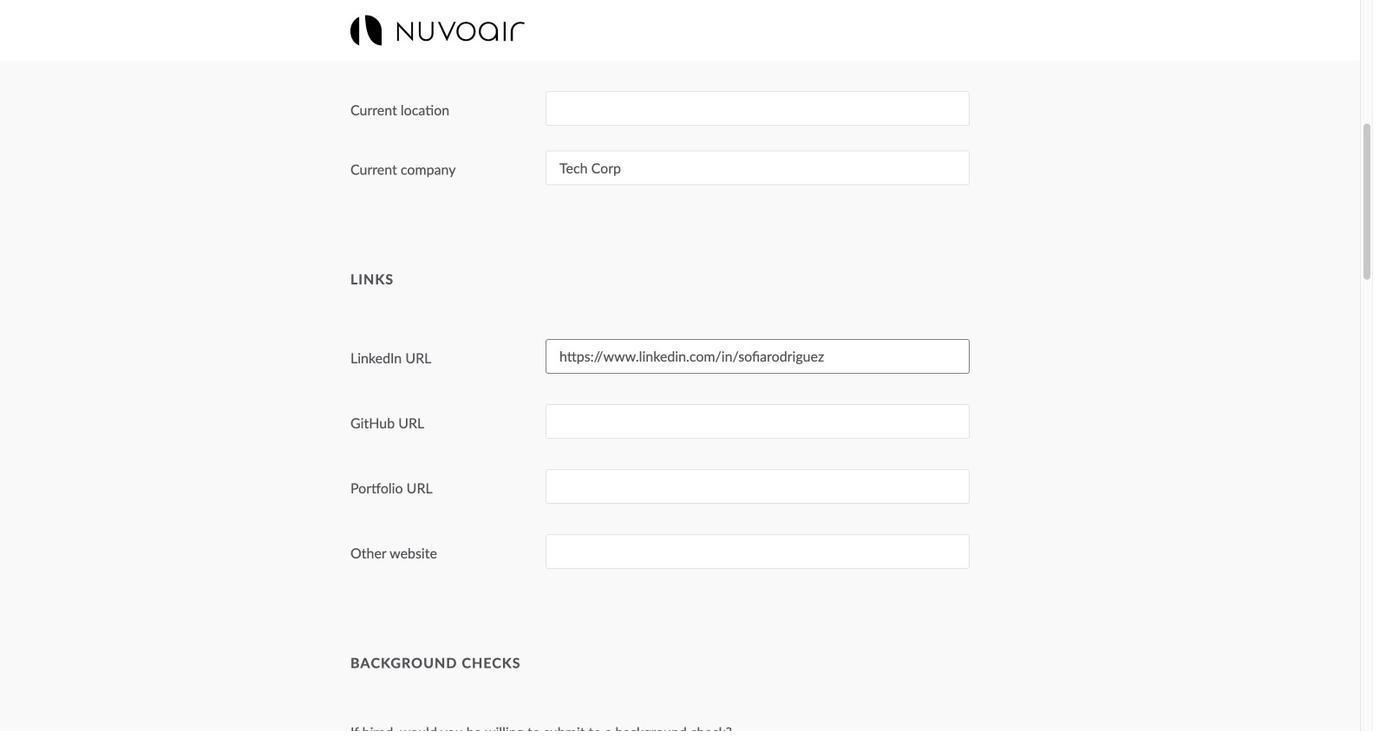Task type: vqa. For each thing, say whether or not it's contained in the screenshot.
'NuvoAir logo'
yes



Task type: locate. For each thing, give the bounding box(es) containing it.
None text field
[[546, 26, 970, 61], [546, 404, 970, 439], [546, 469, 970, 504], [546, 26, 970, 61], [546, 404, 970, 439], [546, 469, 970, 504]]

None text field
[[546, 91, 970, 126], [546, 151, 970, 185], [546, 339, 970, 374], [546, 534, 970, 569], [546, 91, 970, 126], [546, 151, 970, 185], [546, 339, 970, 374], [546, 534, 970, 569]]

nuvoair logo image
[[350, 15, 525, 46]]



